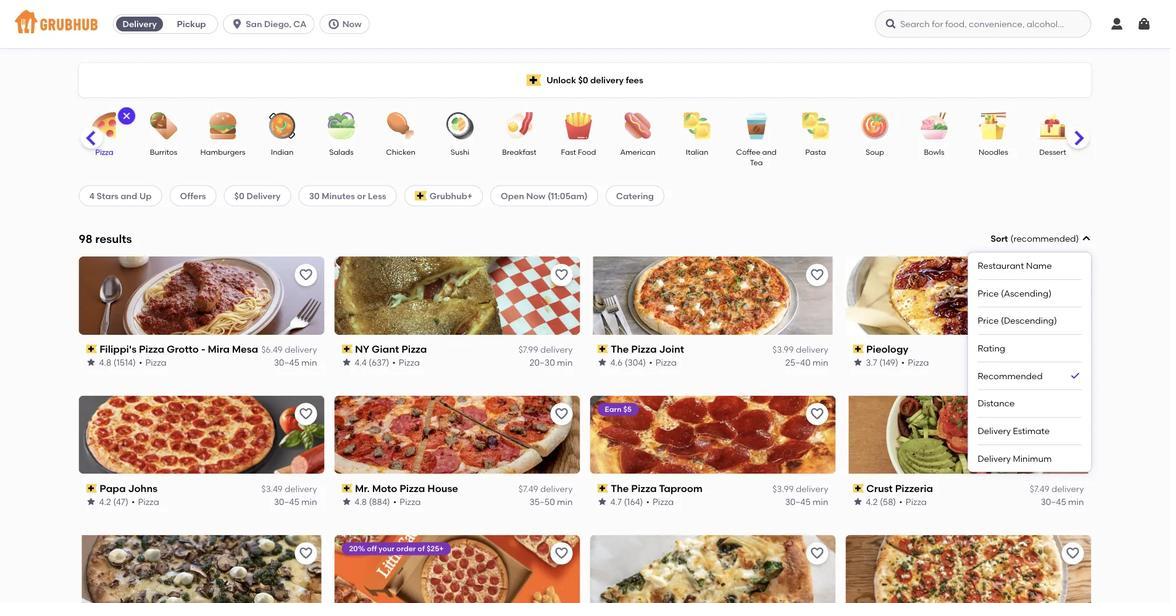 Task type: vqa. For each thing, say whether or not it's contained in the screenshot.


Task type: describe. For each thing, give the bounding box(es) containing it.
ny giant pizza
[[355, 343, 427, 356]]

of
[[418, 545, 425, 554]]

ny giant pizza logo image
[[334, 257, 580, 335]]

crust pizzeria
[[866, 483, 933, 495]]

• pizza for filippi's pizza grotto - mira mesa
[[139, 357, 166, 368]]

pizza down johns
[[138, 497, 159, 507]]

3.7 (149)
[[866, 357, 898, 368]]

(637)
[[369, 357, 389, 368]]

3.7
[[866, 357, 877, 368]]

pasta
[[806, 148, 826, 157]]

fresco pizzeria logo image
[[82, 536, 321, 604]]

(884)
[[369, 497, 390, 507]]

30–45 min for $3.49 delivery
[[274, 497, 317, 507]]

mr.
[[355, 483, 370, 495]]

save this restaurant image for filippi's pizza grotto - mira mesa logo
[[299, 268, 313, 283]]

star icon image for crust pizzeria
[[853, 497, 863, 507]]

save this restaurant button for filippi's pizza grotto - mira mesa logo
[[295, 264, 317, 286]]

american image
[[617, 112, 660, 140]]

delivery down indian
[[246, 191, 281, 201]]

list box containing restaurant name
[[978, 253, 1081, 473]]

(1514)
[[113, 357, 136, 368]]

• for mr. moto pizza house
[[393, 497, 397, 507]]

subscription pass image for ny giant pizza
[[342, 345, 353, 354]]

• for the pizza taproom
[[646, 497, 650, 507]]

stars
[[97, 191, 119, 201]]

$3.99 delivery for the pizza joint
[[773, 345, 828, 355]]

30–45 min for pieology
[[1041, 357, 1084, 368]]

4.2 (58)
[[866, 497, 896, 507]]

save this restaurant image for the pizza joint logo
[[810, 268, 825, 283]]

$3.49 delivery
[[261, 484, 317, 495]]

best pizza and brew logo image
[[590, 536, 836, 604]]

san diego, ca button
[[223, 14, 319, 34]]

filippi's
[[100, 343, 137, 356]]

papa johns logo image
[[79, 396, 324, 475]]

(164)
[[624, 497, 643, 507]]

the pizza joint
[[611, 343, 684, 356]]

30–45 for pieology
[[1041, 357, 1066, 368]]

subscription pass image for the pizza joint
[[597, 345, 608, 354]]

• for crust pizzeria
[[899, 497, 903, 507]]

• for filippi's pizza grotto - mira mesa
[[139, 357, 142, 368]]

star icon image for mr. moto pizza house
[[342, 497, 352, 507]]

soup image
[[854, 112, 897, 140]]

20–30 min
[[530, 357, 573, 368]]

$25+
[[427, 545, 444, 554]]

min for the pizza taproom
[[813, 497, 828, 507]]

the for the pizza joint
[[611, 343, 629, 356]]

(
[[1010, 234, 1013, 244]]

tea
[[750, 158, 763, 167]]

$3.99 delivery for the pizza taproom
[[773, 484, 828, 495]]

star icon image for filippi's pizza grotto - mira mesa
[[86, 358, 96, 368]]

delivery for the pizza taproom
[[796, 484, 828, 495]]

25–40
[[785, 357, 811, 368]]

0 horizontal spatial $0
[[234, 191, 244, 201]]

• pizza for mr. moto pizza house
[[393, 497, 421, 507]]

sort ( recommended )
[[991, 234, 1079, 244]]

subscription pass image for pieology
[[853, 345, 864, 354]]

pizza down joint
[[656, 357, 677, 368]]

1 horizontal spatial $0
[[578, 75, 588, 85]]

$5
[[623, 405, 632, 414]]

20%
[[349, 545, 365, 554]]

off
[[367, 545, 377, 554]]

subscription pass image for papa johns
[[86, 485, 97, 493]]

save this restaurant image for mr. moto pizza house logo
[[554, 407, 569, 422]]

your
[[379, 545, 395, 554]]

less
[[368, 191, 386, 201]]

and inside coffee and tea
[[763, 148, 777, 157]]

save this restaurant button for papa johns logo
[[295, 404, 317, 426]]

pizzeria
[[895, 483, 933, 495]]

the pizza taproom
[[611, 483, 703, 495]]

now inside button
[[342, 19, 362, 29]]

subscription pass image for crust pizzeria
[[853, 485, 864, 493]]

star icon image for papa johns
[[86, 497, 96, 507]]

the pizza taproom logo image
[[590, 396, 836, 475]]

star icon image for the pizza taproom
[[597, 497, 607, 507]]

(304)
[[625, 357, 646, 368]]

30 minutes or less
[[309, 191, 386, 201]]

$3.49
[[261, 484, 283, 495]]

delivery for crust pizzeria
[[1052, 484, 1084, 495]]

pieology logo image
[[846, 257, 1091, 335]]

save this restaurant button for the pizza joint logo
[[806, 264, 828, 286]]

fast food image
[[557, 112, 600, 140]]

save this restaurant image for best pizza & brew logo
[[1065, 547, 1080, 562]]

Search for food, convenience, alcohol... search field
[[875, 10, 1091, 38]]

4.4 (637)
[[355, 357, 389, 368]]

$3.99 for taproom
[[773, 484, 794, 495]]

1 horizontal spatial svg image
[[885, 18, 897, 30]]

98
[[79, 232, 92, 246]]

$7.49 for mr. moto pizza house
[[519, 484, 538, 495]]

svg image inside now button
[[327, 18, 340, 30]]

price (descending)
[[978, 316, 1057, 326]]

mr. moto pizza house
[[355, 483, 458, 495]]

burritos
[[150, 148, 178, 157]]

fast food
[[561, 148, 596, 157]]

subscription pass image for filippi's pizza grotto - mira mesa
[[86, 345, 97, 354]]

delivery for delivery
[[123, 19, 157, 29]]

pizza down ny giant pizza
[[399, 357, 420, 368]]

• pizza for the pizza taproom
[[646, 497, 674, 507]]

$7.99 delivery
[[518, 345, 573, 355]]

now button
[[319, 14, 375, 34]]

$7.49 delivery for mr. moto pizza house
[[519, 484, 573, 495]]

order
[[396, 545, 416, 554]]

save this restaurant image for best pizza and brew logo
[[810, 547, 825, 562]]

• for papa johns
[[131, 497, 135, 507]]

pickup button
[[166, 14, 217, 34]]

fast
[[561, 148, 576, 157]]

sushi
[[451, 148, 470, 157]]

papa johns
[[100, 483, 157, 495]]

pizza image
[[83, 112, 126, 140]]

diego,
[[264, 19, 291, 29]]

main navigation navigation
[[0, 0, 1170, 48]]

4.7
[[610, 497, 622, 507]]

(descending)
[[1001, 316, 1057, 326]]

pizza right (149)
[[908, 357, 929, 368]]

pizza down mr. moto pizza house at the left bottom
[[400, 497, 421, 507]]

san diego, ca
[[246, 19, 307, 29]]

pizza down pizza image at the top left of page
[[96, 148, 114, 157]]

$7.49 for crust pizzeria
[[1030, 484, 1049, 495]]

check icon image
[[1069, 370, 1081, 383]]

earn
[[605, 405, 621, 414]]

ca
[[293, 19, 307, 29]]

papa
[[100, 483, 126, 495]]

results
[[95, 232, 132, 246]]

none field containing sort
[[968, 233, 1091, 473]]

the for the pizza taproom
[[611, 483, 629, 495]]

subscription pass image for the pizza taproom
[[597, 485, 608, 493]]

$6.49 delivery
[[261, 345, 317, 355]]

bowls image
[[913, 112, 956, 140]]

coffee and tea
[[737, 148, 777, 167]]

pickup
[[177, 19, 206, 29]]

$7.49 delivery for crust pizzeria
[[1030, 484, 1084, 495]]

-
[[201, 343, 205, 356]]

save this restaurant button for fresco pizzeria logo
[[295, 543, 317, 565]]

save this restaurant button for crust pizzeria logo
[[1062, 404, 1084, 426]]

• pizza right (149)
[[902, 357, 929, 368]]

price (ascending)
[[978, 288, 1052, 299]]

pizza down the pizza taproom
[[653, 497, 674, 507]]

recommended option
[[978, 363, 1081, 391]]

burritos image
[[142, 112, 186, 140]]

moto
[[372, 483, 397, 495]]

• pizza for ny giant pizza
[[392, 357, 420, 368]]

pasta image
[[794, 112, 838, 140]]

mesa
[[232, 343, 258, 356]]

20% off your order of $25+
[[349, 545, 444, 554]]

pieology
[[866, 343, 909, 356]]

name
[[1026, 261, 1052, 271]]

min for mr. moto pizza house
[[557, 497, 573, 507]]

chicken image
[[379, 112, 423, 140]]

• for ny giant pizza
[[392, 357, 396, 368]]

pieology link
[[853, 343, 1084, 357]]

min for ny giant pizza
[[557, 357, 573, 368]]

4.8 (1514)
[[99, 357, 136, 368]]



Task type: locate. For each thing, give the bounding box(es) containing it.
4.8
[[99, 357, 111, 368], [355, 497, 367, 507]]

• right (164)
[[646, 497, 650, 507]]

1 vertical spatial $0
[[234, 191, 244, 201]]

star icon image left "4.7"
[[597, 497, 607, 507]]

$7.49 up 35–50
[[519, 484, 538, 495]]

4
[[89, 191, 95, 201]]

minimum
[[1013, 454, 1052, 464]]

0 vertical spatial $3.99 delivery
[[773, 345, 828, 355]]

price for price (descending)
[[978, 316, 999, 326]]

4.2 down papa
[[99, 497, 111, 507]]

35–50 min
[[529, 497, 573, 507]]

delivery for mr. moto pizza house
[[540, 484, 573, 495]]

• pizza down ny giant pizza
[[392, 357, 420, 368]]

the up "4.6" on the bottom of the page
[[611, 343, 629, 356]]

• pizza
[[139, 357, 166, 368], [392, 357, 420, 368], [649, 357, 677, 368], [902, 357, 929, 368], [131, 497, 159, 507], [393, 497, 421, 507], [646, 497, 674, 507], [899, 497, 927, 507]]

subscription pass image left the pizza joint at the bottom of the page
[[597, 345, 608, 354]]

indian image
[[261, 112, 304, 140]]

open now (11:05am)
[[501, 191, 588, 201]]

coffee
[[737, 148, 761, 157]]

0 horizontal spatial now
[[342, 19, 362, 29]]

star icon image
[[86, 358, 96, 368], [342, 358, 352, 368], [597, 358, 607, 368], [853, 358, 863, 368], [86, 497, 96, 507], [342, 497, 352, 507], [597, 497, 607, 507], [853, 497, 863, 507]]

price down restaurant
[[978, 288, 999, 299]]

1 vertical spatial $3.99 delivery
[[773, 484, 828, 495]]

1 horizontal spatial $7.49
[[1030, 484, 1049, 495]]

chicken
[[386, 148, 416, 157]]

johns
[[128, 483, 157, 495]]

earn $5
[[605, 405, 632, 414]]

crust
[[866, 483, 893, 495]]

0 vertical spatial and
[[763, 148, 777, 157]]

pizza up (164)
[[631, 483, 657, 495]]

american
[[621, 148, 656, 157]]

unlock $0 delivery fees
[[547, 75, 643, 85]]

pizza up (304)
[[631, 343, 657, 356]]

subscription pass image left papa
[[86, 485, 97, 493]]

$0 right the offers
[[234, 191, 244, 201]]

4.8 down mr.
[[355, 497, 367, 507]]

$7.49 delivery down minimum
[[1030, 484, 1084, 495]]

2 horizontal spatial subscription pass image
[[853, 485, 864, 493]]

list box
[[978, 253, 1081, 473]]

save this restaurant button for mr. moto pizza house logo
[[550, 404, 573, 426]]

1 vertical spatial price
[[978, 316, 999, 326]]

2 $7.49 delivery from the left
[[1030, 484, 1084, 495]]

subscription pass image left mr.
[[342, 485, 353, 493]]

1 vertical spatial 4.8
[[355, 497, 367, 507]]

None field
[[968, 233, 1091, 473]]

noodles
[[979, 148, 1009, 157]]

1 vertical spatial grubhub plus flag logo image
[[415, 191, 427, 201]]

indian
[[271, 148, 294, 157]]

0 horizontal spatial svg image
[[231, 18, 243, 30]]

save this restaurant button for ny giant pizza logo
[[550, 264, 573, 286]]

subscription pass image inside pieology 'link'
[[853, 345, 864, 354]]

2 the from the top
[[611, 483, 629, 495]]

$7.49 down minimum
[[1030, 484, 1049, 495]]

min for the pizza joint
[[813, 357, 828, 368]]

1 $7.49 delivery from the left
[[519, 484, 573, 495]]

1 horizontal spatial $7.49 delivery
[[1030, 484, 1084, 495]]

• right (884)
[[393, 497, 397, 507]]

2 4.2 from the left
[[866, 497, 878, 507]]

4.8 (884)
[[355, 497, 390, 507]]

1 horizontal spatial grubhub plus flag logo image
[[527, 74, 542, 86]]

0 horizontal spatial subscription pass image
[[86, 485, 97, 493]]

little caesars pizza logo image
[[334, 536, 580, 604]]

pizza right giant
[[402, 343, 427, 356]]

salads image
[[320, 112, 363, 140]]

san
[[246, 19, 262, 29]]

• pizza for crust pizzeria
[[899, 497, 927, 507]]

joint
[[659, 343, 684, 356]]

pizza down pizzeria on the right
[[906, 497, 927, 507]]

4.2 for crust pizzeria
[[866, 497, 878, 507]]

bowls
[[924, 148, 945, 157]]

dessert image
[[1031, 112, 1075, 140]]

20–30
[[530, 357, 555, 368]]

delivery down distance
[[978, 426, 1011, 437]]

subscription pass image left the 'ny'
[[342, 345, 353, 354]]

recommended
[[1013, 234, 1076, 244]]

recommended
[[978, 371, 1043, 382]]

pizza left grotto
[[139, 343, 164, 356]]

0 horizontal spatial $7.49
[[519, 484, 538, 495]]

save this restaurant image for pieology
[[1065, 268, 1080, 283]]

• pizza down mr. moto pizza house at the left bottom
[[393, 497, 421, 507]]

0 horizontal spatial 4.2
[[99, 497, 111, 507]]

price up rating
[[978, 316, 999, 326]]

star icon image left 4.8 (884)
[[342, 497, 352, 507]]

delivery for ny giant pizza
[[540, 345, 573, 355]]

subscription pass image
[[86, 345, 97, 354], [597, 345, 608, 354], [853, 345, 864, 354], [342, 485, 353, 493], [597, 485, 608, 493]]

delivery inside button
[[123, 19, 157, 29]]

save this restaurant button for pieology logo
[[1062, 264, 1084, 286]]

and left up
[[121, 191, 137, 201]]

$7.49 delivery up 35–50
[[519, 484, 573, 495]]

1 price from the top
[[978, 288, 999, 299]]

0 horizontal spatial $7.49 delivery
[[519, 484, 573, 495]]

star icon image for ny giant pizza
[[342, 358, 352, 368]]

the up "4.7"
[[611, 483, 629, 495]]

• right (1514)
[[139, 357, 142, 368]]

up
[[139, 191, 152, 201]]

$3.99 for joint
[[773, 345, 794, 355]]

grubhub plus flag logo image
[[527, 74, 542, 86], [415, 191, 427, 201]]

4.8 down filippi's
[[99, 357, 111, 368]]

2 $3.99 delivery from the top
[[773, 484, 828, 495]]

now right open
[[526, 191, 546, 201]]

0 horizontal spatial grubhub plus flag logo image
[[415, 191, 427, 201]]

subscription pass image for mr. moto pizza house
[[342, 485, 353, 493]]

star icon image for the pizza joint
[[597, 358, 607, 368]]

star icon image left the 4.4
[[342, 358, 352, 368]]

coffee and tea image
[[735, 112, 778, 140]]

(149)
[[880, 357, 898, 368]]

delivery estimate
[[978, 426, 1050, 437]]

restaurant
[[978, 261, 1024, 271]]

pizza right moto
[[400, 483, 425, 495]]

filippi's pizza grotto - mira mesa logo image
[[79, 257, 324, 335]]

(ascending)
[[1001, 288, 1052, 299]]

delivery
[[590, 75, 624, 85], [285, 345, 317, 355], [540, 345, 573, 355], [796, 345, 828, 355], [285, 484, 317, 495], [540, 484, 573, 495], [796, 484, 828, 495], [1052, 484, 1084, 495]]

• down the pizza joint at the bottom of the page
[[649, 357, 652, 368]]

min for crust pizzeria
[[1068, 497, 1084, 507]]

giant
[[372, 343, 399, 356]]

$3.99 delivery
[[773, 345, 828, 355], [773, 484, 828, 495]]

delivery minimum
[[978, 454, 1052, 464]]

grubhub plus flag logo image left unlock
[[527, 74, 542, 86]]

delivery for papa johns
[[285, 484, 317, 495]]

save this restaurant button for best pizza & brew logo
[[1062, 543, 1084, 565]]

grubhub plus flag logo image left grubhub+
[[415, 191, 427, 201]]

noodles image
[[972, 112, 1015, 140]]

0 vertical spatial price
[[978, 288, 999, 299]]

2 $7.49 from the left
[[1030, 484, 1049, 495]]

$0
[[578, 75, 588, 85], [234, 191, 244, 201]]

and
[[763, 148, 777, 157], [121, 191, 137, 201]]

30–45 for $7.49 delivery
[[1041, 497, 1066, 507]]

save this restaurant image
[[299, 268, 313, 283], [810, 268, 825, 283], [299, 407, 313, 422], [554, 407, 569, 422], [810, 407, 825, 422], [810, 547, 825, 562], [1065, 547, 1080, 562]]

1 vertical spatial the
[[611, 483, 629, 495]]

subscription pass image left pieology
[[853, 345, 864, 354]]

price for price (ascending)
[[978, 288, 999, 299]]

dessert
[[1040, 148, 1067, 157]]

best pizza & brew logo image
[[846, 536, 1091, 604]]

delivery down delivery estimate
[[978, 454, 1011, 464]]

1 the from the top
[[611, 343, 629, 356]]

1 horizontal spatial subscription pass image
[[342, 345, 353, 354]]

30–45 min for $7.49 delivery
[[1041, 497, 1084, 507]]

$0 delivery
[[234, 191, 281, 201]]

min for filippi's pizza grotto - mira mesa
[[301, 357, 317, 368]]

4.2 down crust
[[866, 497, 878, 507]]

delivery for the pizza joint
[[796, 345, 828, 355]]

svg image inside the san diego, ca button
[[231, 18, 243, 30]]

• pizza down johns
[[131, 497, 159, 507]]

grubhub+
[[430, 191, 472, 201]]

0 horizontal spatial 4.8
[[99, 357, 111, 368]]

1 $3.99 delivery from the top
[[773, 345, 828, 355]]

hamburgers image
[[202, 112, 245, 140]]

$6.49
[[261, 345, 283, 355]]

open
[[501, 191, 524, 201]]

0 vertical spatial now
[[342, 19, 362, 29]]

delivery for filippi's pizza grotto - mira mesa
[[285, 345, 317, 355]]

star icon image left 4.8 (1514)
[[86, 358, 96, 368]]

1 $7.49 from the left
[[519, 484, 538, 495]]

1 $3.99 from the top
[[773, 345, 794, 355]]

30–45 for $3.49 delivery
[[274, 497, 299, 507]]

mr. moto pizza house logo image
[[334, 396, 580, 475]]

• right (47)
[[131, 497, 135, 507]]

hamburgers
[[201, 148, 246, 157]]

pizza down filippi's pizza grotto - mira mesa
[[145, 357, 166, 368]]

star icon image left 3.7
[[853, 358, 863, 368]]

sushi image
[[439, 112, 482, 140]]

4.8 for filippi's pizza grotto - mira mesa
[[99, 357, 111, 368]]

star icon image left the 4.2 (58)
[[853, 497, 863, 507]]

4.6 (304)
[[610, 357, 646, 368]]

• pizza down pizzeria on the right
[[899, 497, 927, 507]]

save this restaurant button
[[295, 264, 317, 286], [550, 264, 573, 286], [806, 264, 828, 286], [1062, 264, 1084, 286], [295, 404, 317, 426], [550, 404, 573, 426], [806, 404, 828, 426], [1062, 404, 1084, 426], [295, 543, 317, 565], [550, 543, 573, 565], [806, 543, 828, 565], [1062, 543, 1084, 565]]

1 vertical spatial and
[[121, 191, 137, 201]]

delivery for delivery minimum
[[978, 454, 1011, 464]]

distance
[[978, 399, 1015, 409]]

4.4
[[355, 357, 367, 368]]

min for papa johns
[[301, 497, 317, 507]]

4.6
[[610, 357, 623, 368]]

the pizza joint logo image
[[590, 257, 836, 335]]

breakfast
[[502, 148, 537, 157]]

italian
[[686, 148, 709, 157]]

minutes
[[322, 191, 355, 201]]

delivery for delivery estimate
[[978, 426, 1011, 437]]

30–45 min for $6.49 delivery
[[274, 357, 317, 368]]

• pizza down the pizza taproom
[[646, 497, 674, 507]]

subscription pass image left filippi's
[[86, 345, 97, 354]]

)
[[1076, 234, 1079, 244]]

grubhub plus flag logo image for grubhub+
[[415, 191, 427, 201]]

• pizza for papa johns
[[131, 497, 159, 507]]

or
[[357, 191, 366, 201]]

delivery
[[123, 19, 157, 29], [246, 191, 281, 201], [978, 426, 1011, 437], [978, 454, 1011, 464]]

4.8 for mr. moto pizza house
[[355, 497, 367, 507]]

30–45 min for $3.99 delivery
[[785, 497, 828, 507]]

2 $3.99 from the top
[[773, 484, 794, 495]]

0 vertical spatial grubhub plus flag logo image
[[527, 74, 542, 86]]

star icon image left "4.6" on the bottom of the page
[[597, 358, 607, 368]]

• pizza for the pizza joint
[[649, 357, 677, 368]]

italian image
[[676, 112, 719, 140]]

1 4.2 from the left
[[99, 497, 111, 507]]

• right (149)
[[902, 357, 905, 368]]

4.2 (47)
[[99, 497, 128, 507]]

(47)
[[113, 497, 128, 507]]

• pizza down joint
[[649, 357, 677, 368]]

and up the tea
[[763, 148, 777, 157]]

• pizza right (1514)
[[139, 357, 166, 368]]

4 stars and up
[[89, 191, 152, 201]]

save this restaurant image for papa johns logo
[[299, 407, 313, 422]]

30–45 for $6.49 delivery
[[274, 357, 299, 368]]

4.7 (164)
[[610, 497, 643, 507]]

subscription pass image left crust
[[853, 485, 864, 493]]

now right ca
[[342, 19, 362, 29]]

0 vertical spatial the
[[611, 343, 629, 356]]

1 horizontal spatial and
[[763, 148, 777, 157]]

1 horizontal spatial now
[[526, 191, 546, 201]]

subscription pass image left the pizza taproom
[[597, 485, 608, 493]]

grubhub plus flag logo image for unlock $0 delivery fees
[[527, 74, 542, 86]]

house
[[428, 483, 458, 495]]

delivery left pickup button
[[123, 19, 157, 29]]

save this restaurant button for best pizza and brew logo
[[806, 543, 828, 565]]

save this restaurant image
[[554, 268, 569, 283], [1065, 268, 1080, 283], [1065, 407, 1080, 422], [299, 547, 313, 562], [554, 547, 569, 562]]

delivery button
[[114, 14, 166, 34]]

svg image
[[1110, 17, 1124, 31], [327, 18, 340, 30], [122, 111, 132, 121], [1081, 234, 1091, 244]]

svg image
[[1137, 17, 1152, 31], [231, 18, 243, 30], [885, 18, 897, 30]]

$0 right unlock
[[578, 75, 588, 85]]

• right (58)
[[899, 497, 903, 507]]

estimate
[[1013, 426, 1050, 437]]

2 price from the top
[[978, 316, 999, 326]]

• for the pizza joint
[[649, 357, 652, 368]]

1 horizontal spatial 4.2
[[866, 497, 878, 507]]

0 vertical spatial $3.99
[[773, 345, 794, 355]]

0 vertical spatial 4.8
[[99, 357, 111, 368]]

save this restaurant image for $7.49 delivery
[[1065, 407, 1080, 422]]

30
[[309, 191, 320, 201]]

the
[[611, 343, 629, 356], [611, 483, 629, 495]]

0 vertical spatial $0
[[578, 75, 588, 85]]

crust pizzeria logo image
[[846, 396, 1091, 475]]

98 results
[[79, 232, 132, 246]]

30–45 min
[[274, 357, 317, 368], [1041, 357, 1084, 368], [274, 497, 317, 507], [785, 497, 828, 507], [1041, 497, 1084, 507]]

star icon image left 4.2 (47)
[[86, 497, 96, 507]]

1 horizontal spatial 4.8
[[355, 497, 367, 507]]

pizza
[[96, 148, 114, 157], [139, 343, 164, 356], [402, 343, 427, 356], [631, 343, 657, 356], [145, 357, 166, 368], [399, 357, 420, 368], [656, 357, 677, 368], [908, 357, 929, 368], [400, 483, 425, 495], [631, 483, 657, 495], [138, 497, 159, 507], [400, 497, 421, 507], [653, 497, 674, 507], [906, 497, 927, 507]]

0 horizontal spatial and
[[121, 191, 137, 201]]

1 vertical spatial $3.99
[[773, 484, 794, 495]]

subscription pass image
[[342, 345, 353, 354], [86, 485, 97, 493], [853, 485, 864, 493]]

breakfast image
[[498, 112, 541, 140]]

ny
[[355, 343, 369, 356]]

2 horizontal spatial svg image
[[1137, 17, 1152, 31]]

grotto
[[167, 343, 199, 356]]

min
[[301, 357, 317, 368], [557, 357, 573, 368], [813, 357, 828, 368], [1068, 357, 1084, 368], [301, 497, 317, 507], [557, 497, 573, 507], [813, 497, 828, 507], [1068, 497, 1084, 507]]

• down ny giant pizza
[[392, 357, 396, 368]]

taproom
[[659, 483, 703, 495]]

filippi's pizza grotto - mira mesa
[[100, 343, 258, 356]]

unlock
[[547, 75, 576, 85]]

save this restaurant image for $7.99 delivery
[[554, 268, 569, 283]]

1 vertical spatial now
[[526, 191, 546, 201]]

rating
[[978, 343, 1005, 354]]

(11:05am)
[[548, 191, 588, 201]]

4.2 for papa johns
[[99, 497, 111, 507]]

(58)
[[880, 497, 896, 507]]

30–45 for $3.99 delivery
[[785, 497, 811, 507]]



